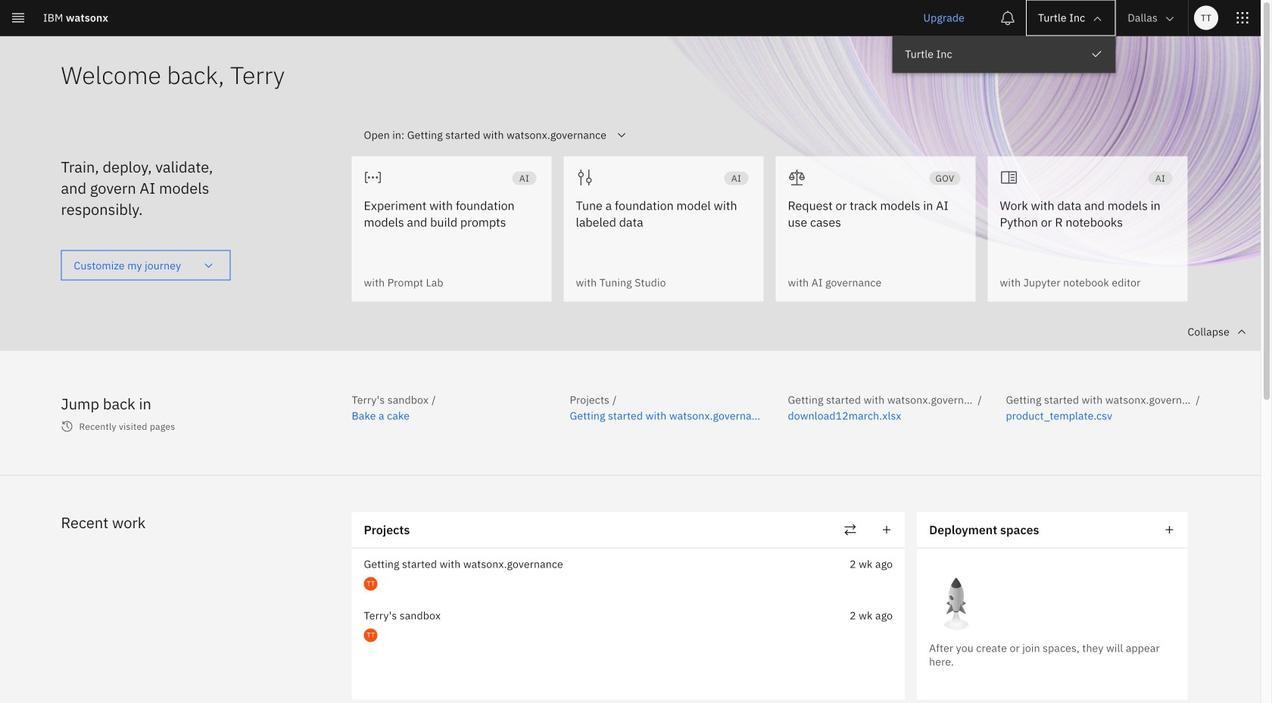 Task type: vqa. For each thing, say whether or not it's contained in the screenshot.
text box
no



Task type: describe. For each thing, give the bounding box(es) containing it.
open menu image
[[616, 129, 628, 141]]

1 horizontal spatial open menu image
[[1148, 473, 1160, 485]]

create a new deployment space image
[[1163, 523, 1178, 538]]

0 vertical spatial open menu image
[[203, 260, 215, 272]]

arrow image
[[1092, 13, 1104, 25]]

after you create or join spaces, they will appear here. image
[[930, 578, 984, 633]]

switch projects image
[[843, 523, 859, 538]]



Task type: locate. For each thing, give the bounding box(es) containing it.
global navigation element
[[0, 0, 1273, 704]]

dialog
[[48, 446, 1224, 704]]

1 vertical spatial open menu image
[[1148, 473, 1160, 485]]

open menu image
[[203, 260, 215, 272], [1148, 473, 1160, 485]]

notifications image
[[1001, 10, 1016, 25]]

create a new project image
[[880, 523, 895, 538]]

0 horizontal spatial open menu image
[[203, 260, 215, 272]]



